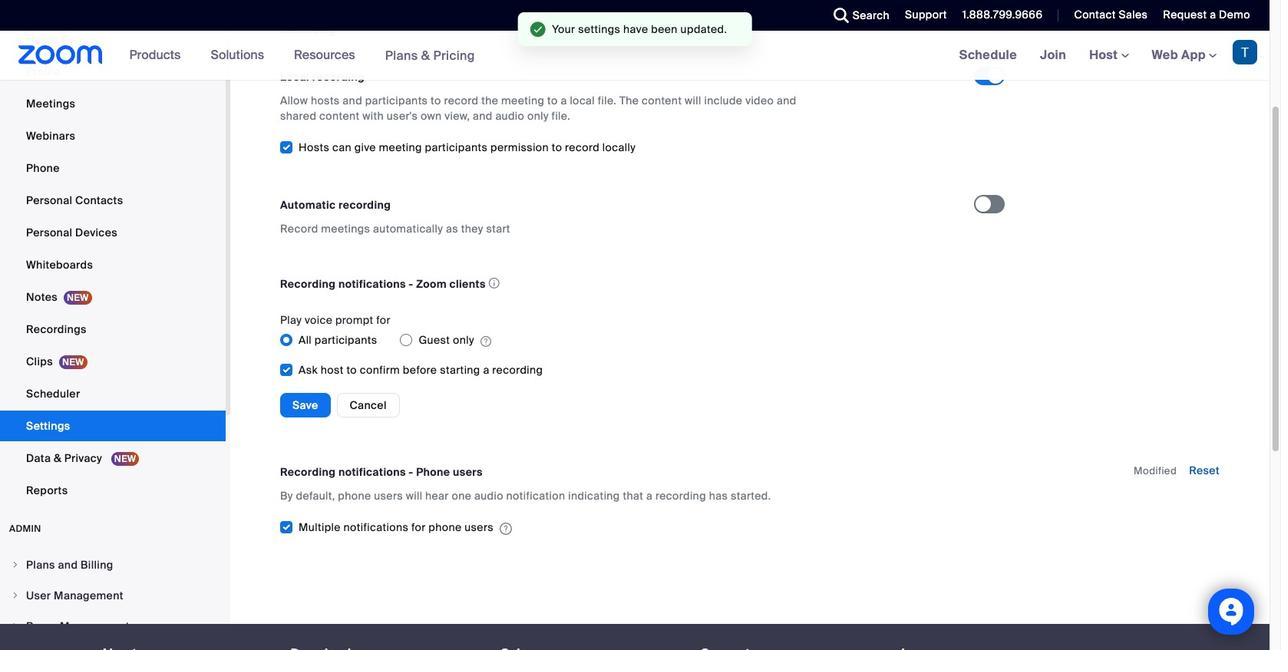Task type: describe. For each thing, give the bounding box(es) containing it.
meetings
[[321, 222, 370, 236]]

schedule link
[[948, 31, 1029, 80]]

room management
[[26, 619, 130, 633]]

zoom
[[416, 277, 447, 291]]

guest
[[419, 333, 450, 347]]

save
[[292, 399, 318, 412]]

profile
[[26, 64, 60, 78]]

pricing
[[433, 47, 475, 63]]

shared
[[280, 109, 316, 123]]

hosts can give meeting participants permission to record locally
[[299, 141, 636, 155]]

1 vertical spatial will
[[406, 489, 422, 503]]

a right starting
[[483, 363, 489, 377]]

settings link
[[0, 411, 226, 441]]

and inside menu item
[[58, 558, 78, 572]]

1 horizontal spatial for
[[411, 521, 426, 535]]

automatic
[[280, 198, 336, 212]]

whiteboards link
[[0, 249, 226, 280]]

settings
[[578, 22, 620, 36]]

recordings
[[26, 322, 87, 336]]

hosts
[[299, 141, 329, 155]]

hosts
[[311, 94, 340, 108]]

learn more about multiple notifications for phone users image
[[500, 522, 512, 536]]

sales
[[1119, 8, 1148, 21]]

multiple notifications for phone users
[[299, 521, 494, 535]]

all participants
[[299, 333, 377, 347]]

1.888.799.9666
[[962, 8, 1043, 21]]

0 vertical spatial file.
[[598, 94, 617, 108]]

recording up meetings
[[338, 198, 391, 212]]

the
[[619, 94, 639, 108]]

management for user management
[[54, 589, 123, 603]]

record
[[280, 222, 318, 236]]

plans for plans and billing
[[26, 558, 55, 572]]

plans and billing
[[26, 558, 113, 572]]

scheduler link
[[0, 378, 226, 409]]

& for privacy
[[54, 451, 62, 465]]

phone inside recording element
[[416, 465, 450, 479]]

automatically
[[373, 222, 443, 236]]

recording right starting
[[492, 363, 543, 377]]

1 vertical spatial phone
[[429, 521, 462, 535]]

multiple
[[299, 521, 341, 535]]

ask
[[299, 363, 318, 377]]

by
[[280, 489, 293, 503]]

and right video on the top right of the page
[[777, 94, 796, 108]]

info outline image
[[489, 274, 500, 294]]

been
[[651, 22, 678, 36]]

personal for personal contacts
[[26, 193, 72, 207]]

1 heading from the left
[[101, 647, 263, 650]]

can
[[332, 141, 352, 155]]

billing
[[81, 558, 113, 572]]

one
[[452, 489, 471, 503]]

that
[[623, 489, 643, 503]]

whiteboards
[[26, 258, 93, 272]]

personal contacts link
[[0, 185, 226, 216]]

web
[[1152, 47, 1178, 63]]

all
[[299, 333, 312, 347]]

1 vertical spatial file.
[[552, 109, 570, 123]]

0 vertical spatial content
[[642, 94, 682, 108]]

solutions
[[211, 47, 264, 63]]

users for phone
[[465, 521, 494, 535]]

join
[[1040, 47, 1066, 63]]

- for zoom
[[409, 277, 413, 291]]

user management menu item
[[0, 581, 226, 610]]

contact sales
[[1074, 8, 1148, 21]]

only inside play voice prompt for "option group"
[[453, 333, 474, 347]]

scheduler
[[26, 387, 80, 401]]

data & privacy link
[[0, 443, 226, 474]]

solutions button
[[211, 31, 271, 80]]

automatic recording
[[280, 198, 391, 212]]

host button
[[1089, 47, 1129, 63]]

updated.
[[681, 22, 727, 36]]

0 vertical spatial phone
[[338, 489, 371, 503]]

recording notifications - zoom clients
[[280, 277, 486, 291]]

will inside allow hosts and participants to record the meeting to a local file. the content will include video and shared content with user's own view, and audio only file.
[[685, 94, 701, 108]]

request
[[1163, 8, 1207, 21]]

1 vertical spatial audio
[[474, 489, 503, 503]]

the
[[481, 94, 498, 108]]

reset button
[[1189, 464, 1220, 478]]

user's
[[387, 109, 418, 123]]

recordings link
[[0, 314, 226, 345]]

webinars link
[[0, 120, 226, 151]]

meetings link
[[0, 88, 226, 119]]

to right permission
[[552, 141, 562, 155]]

audio inside allow hosts and participants to record the meeting to a local file. the content will include video and shared content with user's own view, and audio only file.
[[495, 109, 524, 123]]

notes link
[[0, 282, 226, 312]]

video
[[745, 94, 774, 108]]

1 vertical spatial users
[[374, 489, 403, 503]]

2 heading from the left
[[291, 647, 473, 650]]

devices
[[75, 226, 117, 239]]

privacy
[[64, 451, 102, 465]]

with
[[362, 109, 384, 123]]

started.
[[731, 489, 771, 503]]

meeting inside allow hosts and participants to record the meeting to a local file. the content will include video and shared content with user's own view, and audio only file.
[[501, 94, 544, 108]]

profile link
[[0, 56, 226, 87]]

to right host
[[346, 363, 357, 377]]

clips
[[26, 355, 53, 368]]

webinars
[[26, 129, 75, 143]]

right image for user management
[[11, 591, 20, 600]]

reports link
[[0, 475, 226, 506]]

recording notifications - phone users
[[280, 465, 483, 479]]

1 horizontal spatial record
[[565, 141, 600, 155]]

play
[[280, 313, 302, 327]]

as
[[446, 222, 458, 236]]

users for phone
[[453, 465, 483, 479]]

before
[[403, 363, 437, 377]]

play voice prompt for
[[280, 313, 391, 327]]

admin menu menu
[[0, 550, 226, 650]]

3 heading from the left
[[501, 647, 674, 650]]

a left demo
[[1210, 8, 1216, 21]]

join link
[[1029, 31, 1078, 80]]

recording for recording notifications - zoom clients
[[280, 277, 336, 291]]

support
[[905, 8, 947, 21]]

user management
[[26, 589, 123, 603]]

local recording
[[280, 70, 365, 84]]

data
[[26, 451, 51, 465]]

0 horizontal spatial content
[[319, 109, 360, 123]]

learn more about guest only image
[[480, 335, 491, 349]]

& for pricing
[[421, 47, 430, 63]]

- for phone
[[409, 465, 413, 479]]

cancel
[[350, 399, 387, 412]]



Task type: vqa. For each thing, say whether or not it's contained in the screenshot.
Upgrade
no



Task type: locate. For each thing, give the bounding box(es) containing it.
recording down resources
[[312, 70, 365, 84]]

participants up user's
[[365, 94, 428, 108]]

notifications inside application
[[338, 277, 406, 291]]

personal
[[26, 193, 72, 207], [26, 226, 72, 239]]

own
[[421, 109, 442, 123]]

management down user management menu item
[[60, 619, 130, 633]]

personal up personal devices
[[26, 193, 72, 207]]

room management menu item
[[0, 612, 226, 641]]

recording left has
[[655, 489, 706, 503]]

recording notifications - zoom clients application
[[280, 274, 960, 294]]

file. down local
[[552, 109, 570, 123]]

0 horizontal spatial plans
[[26, 558, 55, 572]]

only inside allow hosts and participants to record the meeting to a local file. the content will include video and shared content with user's own view, and audio only file.
[[527, 109, 549, 123]]

record left locally on the top left
[[565, 141, 600, 155]]

0 vertical spatial plans
[[385, 47, 418, 63]]

record
[[444, 94, 479, 108], [565, 141, 600, 155]]

0 vertical spatial users
[[453, 465, 483, 479]]

heading
[[101, 647, 263, 650], [291, 647, 473, 650], [501, 647, 674, 650], [701, 647, 874, 650]]

0 horizontal spatial only
[[453, 333, 474, 347]]

reports
[[26, 484, 68, 497]]

personal devices link
[[0, 217, 226, 248]]

audio right the one
[[474, 489, 503, 503]]

will
[[685, 94, 701, 108], [406, 489, 422, 503]]

& inside data & privacy link
[[54, 451, 62, 465]]

1 horizontal spatial file.
[[598, 94, 617, 108]]

notifications down recording notifications - phone users
[[344, 521, 409, 535]]

admin
[[9, 523, 41, 535]]

home link
[[0, 24, 226, 54]]

data & privacy
[[26, 451, 105, 465]]

2 personal from the top
[[26, 226, 72, 239]]

management
[[54, 589, 123, 603], [60, 619, 130, 633]]

meeting down user's
[[379, 141, 422, 155]]

0 horizontal spatial phone
[[338, 489, 371, 503]]

plans left pricing
[[385, 47, 418, 63]]

plans inside menu item
[[26, 558, 55, 572]]

will left hear
[[406, 489, 422, 503]]

1 horizontal spatial plans
[[385, 47, 418, 63]]

0 vertical spatial participants
[[365, 94, 428, 108]]

locally
[[602, 141, 636, 155]]

record up view,
[[444, 94, 479, 108]]

0 vertical spatial right image
[[11, 591, 20, 600]]

start
[[486, 222, 510, 236]]

host
[[1089, 47, 1121, 63]]

web app
[[1152, 47, 1206, 63]]

0 vertical spatial will
[[685, 94, 701, 108]]

for right 'prompt'
[[376, 313, 391, 327]]

side navigation navigation
[[0, 0, 230, 650]]

phone down recording notifications - phone users
[[338, 489, 371, 503]]

2 recording from the top
[[280, 277, 336, 291]]

plans right right icon
[[26, 558, 55, 572]]

your
[[552, 22, 575, 36]]

1 vertical spatial record
[[565, 141, 600, 155]]

right image for room management
[[11, 622, 20, 631]]

right image inside room management menu item
[[11, 622, 20, 631]]

1 personal from the top
[[26, 193, 72, 207]]

&
[[421, 47, 430, 63], [54, 451, 62, 465]]

personal up whiteboards
[[26, 226, 72, 239]]

notifications up 'prompt'
[[338, 277, 406, 291]]

meetings
[[26, 97, 75, 110]]

1 vertical spatial right image
[[11, 622, 20, 631]]

participants
[[365, 94, 428, 108], [425, 141, 488, 155], [315, 333, 377, 347]]

phone down hear
[[429, 521, 462, 535]]

1 horizontal spatial &
[[421, 47, 430, 63]]

audio down the
[[495, 109, 524, 123]]

- left the zoom
[[409, 277, 413, 291]]

1 vertical spatial participants
[[425, 141, 488, 155]]

0 horizontal spatial record
[[444, 94, 479, 108]]

allow
[[280, 94, 308, 108]]

right image
[[11, 591, 20, 600], [11, 622, 20, 631]]

contact
[[1074, 8, 1116, 21]]

2 right image from the top
[[11, 622, 20, 631]]

3 recording from the top
[[280, 465, 336, 479]]

host
[[321, 363, 344, 377]]

indicating
[[568, 489, 620, 503]]

meeting right the
[[501, 94, 544, 108]]

users
[[453, 465, 483, 479], [374, 489, 403, 503], [465, 521, 494, 535]]

web app button
[[1152, 47, 1217, 63]]

personal for personal devices
[[26, 226, 72, 239]]

management inside user management menu item
[[54, 589, 123, 603]]

0 vertical spatial record
[[444, 94, 479, 108]]

1 vertical spatial only
[[453, 333, 474, 347]]

products button
[[129, 31, 188, 80]]

hear
[[425, 489, 449, 503]]

plans for plans & pricing
[[385, 47, 418, 63]]

0 vertical spatial &
[[421, 47, 430, 63]]

recording inside application
[[280, 277, 336, 291]]

2 vertical spatial users
[[465, 521, 494, 535]]

- inside recording notifications - zoom clients application
[[409, 277, 413, 291]]

management for room management
[[60, 619, 130, 633]]

1 right image from the top
[[11, 591, 20, 600]]

resources button
[[294, 31, 362, 80]]

notifications
[[338, 277, 406, 291], [338, 465, 406, 479], [344, 521, 409, 535]]

a inside allow hosts and participants to record the meeting to a local file. the content will include video and shared content with user's own view, and audio only file.
[[561, 94, 567, 108]]

1 horizontal spatial phone
[[416, 465, 450, 479]]

1 vertical spatial management
[[60, 619, 130, 633]]

record inside allow hosts and participants to record the meeting to a local file. the content will include video and shared content with user's own view, and audio only file.
[[444, 94, 479, 108]]

right image left the user
[[11, 591, 20, 600]]

-
[[409, 277, 413, 291], [409, 465, 413, 479]]

users up the one
[[453, 465, 483, 479]]

1 horizontal spatial only
[[527, 109, 549, 123]]

participants inside play voice prompt for "option group"
[[315, 333, 377, 347]]

participants down view,
[[425, 141, 488, 155]]

only left learn more about guest only icon
[[453, 333, 474, 347]]

file. left the
[[598, 94, 617, 108]]

confirm
[[360, 363, 400, 377]]

reset
[[1189, 464, 1220, 478]]

and left billing
[[58, 558, 78, 572]]

0 vertical spatial audio
[[495, 109, 524, 123]]

2 vertical spatial participants
[[315, 333, 377, 347]]

starting
[[440, 363, 480, 377]]

0 horizontal spatial will
[[406, 489, 422, 503]]

recording
[[312, 70, 365, 84], [338, 198, 391, 212], [492, 363, 543, 377], [655, 489, 706, 503]]

personal menu menu
[[0, 24, 226, 507]]

notifications for zoom
[[338, 277, 406, 291]]

have
[[623, 22, 648, 36]]

will left include on the top
[[685, 94, 701, 108]]

& left pricing
[[421, 47, 430, 63]]

management inside room management menu item
[[60, 619, 130, 633]]

and right hosts
[[343, 94, 362, 108]]

1 vertical spatial plans
[[26, 558, 55, 572]]

phone down webinars
[[26, 161, 60, 175]]

demo
[[1219, 8, 1250, 21]]

a right that
[[646, 489, 653, 503]]

4 heading from the left
[[701, 647, 874, 650]]

participants inside allow hosts and participants to record the meeting to a local file. the content will include video and shared content with user's own view, and audio only file.
[[365, 94, 428, 108]]

permission
[[490, 141, 549, 155]]

0 vertical spatial notifications
[[338, 277, 406, 291]]

contact sales link
[[1063, 0, 1152, 31], [1074, 8, 1148, 21]]

and down the
[[473, 109, 493, 123]]

room
[[26, 619, 57, 633]]

recording for recording
[[280, 23, 336, 37]]

0 vertical spatial personal
[[26, 193, 72, 207]]

0 horizontal spatial file.
[[552, 109, 570, 123]]

0 vertical spatial phone
[[26, 161, 60, 175]]

profile picture image
[[1233, 40, 1257, 64]]

1 horizontal spatial meeting
[[501, 94, 544, 108]]

0 vertical spatial meeting
[[501, 94, 544, 108]]

banner
[[0, 31, 1270, 81]]

your settings have been updated.
[[552, 22, 727, 36]]

right image inside user management menu item
[[11, 591, 20, 600]]

1 horizontal spatial content
[[642, 94, 682, 108]]

0 vertical spatial for
[[376, 313, 391, 327]]

success image
[[530, 21, 546, 37]]

only up permission
[[527, 109, 549, 123]]

0 horizontal spatial for
[[376, 313, 391, 327]]

voice
[[305, 313, 333, 327]]

plans and billing menu item
[[0, 550, 226, 579]]

a left local
[[561, 94, 567, 108]]

content right the
[[642, 94, 682, 108]]

1 vertical spatial phone
[[416, 465, 450, 479]]

product information navigation
[[118, 31, 487, 81]]

- up multiple notifications for phone users
[[409, 465, 413, 479]]

request a demo
[[1163, 8, 1250, 21]]

& right "data"
[[54, 451, 62, 465]]

clips link
[[0, 346, 226, 377]]

1 vertical spatial notifications
[[338, 465, 406, 479]]

1 vertical spatial for
[[411, 521, 426, 535]]

participants down 'prompt'
[[315, 333, 377, 347]]

search
[[853, 8, 890, 22]]

recording
[[280, 23, 336, 37], [280, 277, 336, 291], [280, 465, 336, 479]]

0 vertical spatial management
[[54, 589, 123, 603]]

phone up hear
[[416, 465, 450, 479]]

to left local
[[547, 94, 558, 108]]

notifications for phone
[[338, 465, 406, 479]]

banner containing products
[[0, 31, 1270, 81]]

app
[[1181, 47, 1206, 63]]

phone inside phone link
[[26, 161, 60, 175]]

0 horizontal spatial phone
[[26, 161, 60, 175]]

0 vertical spatial only
[[527, 109, 549, 123]]

user
[[26, 589, 51, 603]]

1 vertical spatial -
[[409, 465, 413, 479]]

notifications for phone
[[344, 521, 409, 535]]

1 vertical spatial recording
[[280, 277, 336, 291]]

notifications up multiple notifications for phone users
[[338, 465, 406, 479]]

to up own
[[431, 94, 441, 108]]

0 vertical spatial recording
[[280, 23, 336, 37]]

products
[[129, 47, 181, 63]]

1 vertical spatial meeting
[[379, 141, 422, 155]]

for down hear
[[411, 521, 426, 535]]

2 vertical spatial recording
[[280, 465, 336, 479]]

give
[[354, 141, 376, 155]]

plans & pricing
[[385, 47, 475, 63]]

right image
[[11, 560, 20, 570]]

management down billing
[[54, 589, 123, 603]]

0 vertical spatial -
[[409, 277, 413, 291]]

meeting
[[501, 94, 544, 108], [379, 141, 422, 155]]

guest only
[[419, 333, 474, 347]]

1 vertical spatial &
[[54, 451, 62, 465]]

view,
[[445, 109, 470, 123]]

notification
[[506, 489, 565, 503]]

1 horizontal spatial phone
[[429, 521, 462, 535]]

home
[[26, 32, 58, 46]]

recording for recording notifications - phone users
[[280, 465, 336, 479]]

1 horizontal spatial will
[[685, 94, 701, 108]]

meetings navigation
[[948, 31, 1270, 81]]

default,
[[296, 489, 335, 503]]

recording up default,
[[280, 465, 336, 479]]

content
[[642, 94, 682, 108], [319, 109, 360, 123]]

file.
[[598, 94, 617, 108], [552, 109, 570, 123]]

right image left room
[[11, 622, 20, 631]]

has
[[709, 489, 728, 503]]

content down hosts
[[319, 109, 360, 123]]

recording element
[[271, 18, 1229, 557]]

recording up resources
[[280, 23, 336, 37]]

play voice prompt for option group
[[280, 328, 974, 353]]

zoom logo image
[[18, 45, 103, 64]]

allow hosts and participants to record the meeting to a local file. the content will include video and shared content with user's own view, and audio only file.
[[280, 94, 796, 123]]

1 vertical spatial personal
[[26, 226, 72, 239]]

local
[[280, 70, 309, 84]]

prompt
[[335, 313, 373, 327]]

0 horizontal spatial &
[[54, 451, 62, 465]]

audio
[[495, 109, 524, 123], [474, 489, 503, 503]]

2 - from the top
[[409, 465, 413, 479]]

2 vertical spatial notifications
[[344, 521, 409, 535]]

they
[[461, 222, 483, 236]]

& inside product information navigation
[[421, 47, 430, 63]]

record meetings automatically as they start
[[280, 222, 510, 236]]

plans inside product information navigation
[[385, 47, 418, 63]]

notes
[[26, 290, 58, 304]]

plans
[[385, 47, 418, 63], [26, 558, 55, 572]]

cancel button
[[337, 393, 400, 418]]

users down recording notifications - phone users
[[374, 489, 403, 503]]

1 recording from the top
[[280, 23, 336, 37]]

0 horizontal spatial meeting
[[379, 141, 422, 155]]

users left learn more about multiple notifications for phone users "image"
[[465, 521, 494, 535]]

1 vertical spatial content
[[319, 109, 360, 123]]

recording up voice
[[280, 277, 336, 291]]

1 - from the top
[[409, 277, 413, 291]]



